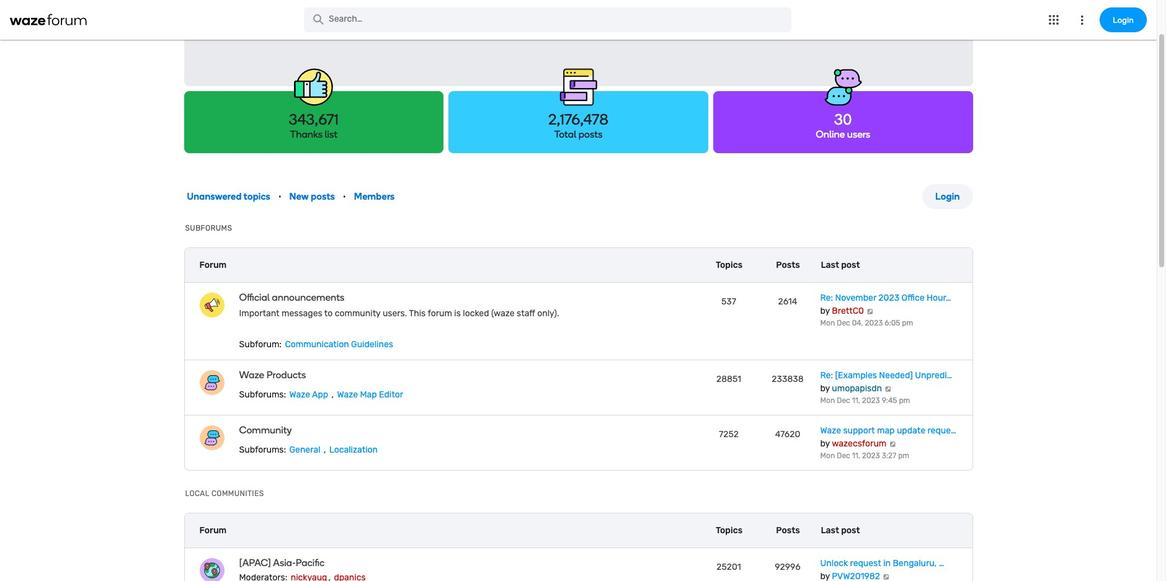 Task type: vqa. For each thing, say whether or not it's contained in the screenshot.
Zoom in image
no



Task type: describe. For each thing, give the bounding box(es) containing it.
30
[[835, 110, 852, 128]]

waze map editor link
[[336, 390, 405, 400]]

[apac]
[[239, 557, 271, 569]]

waze support map update reque… link
[[821, 426, 957, 436]]

1 horizontal spatial to
[[533, 17, 555, 44]]

communication
[[285, 339, 349, 350]]

2 posts from the top
[[777, 525, 800, 536]]

map
[[877, 426, 895, 436]]

(waze
[[491, 308, 515, 319]]

subforums: general , localization
[[239, 445, 378, 455]]

waze products link
[[239, 369, 597, 381]]

0 vertical spatial forum
[[659, 17, 724, 44]]

to inside official announcements important messages to community users. this forum is locked (waze staff only).
[[324, 308, 333, 319]]

1 vertical spatial view the latest post image
[[883, 574, 891, 580]]

3:27
[[882, 452, 897, 460]]

2023 inside re: november 2023 office hour… by brettc0
[[879, 293, 900, 303]]

map
[[360, 390, 377, 400]]

waze down subforum: at the left bottom of page
[[239, 369, 264, 381]]

343,671
[[289, 110, 339, 128]]

30 online users
[[816, 110, 871, 140]]

important
[[239, 308, 280, 319]]

re: november 2023 office hour… link
[[821, 293, 952, 303]]

total
[[554, 128, 577, 140]]

subforums: waze app , waze map editor
[[239, 390, 403, 400]]

messages
[[282, 308, 322, 319]]

04,
[[852, 319, 864, 328]]

umopapisdn
[[832, 383, 882, 394]]

1 posts from the top
[[777, 260, 800, 270]]

11, for waze products
[[852, 397, 861, 405]]

…
[[939, 558, 945, 569]]

users.
[[383, 308, 407, 319]]

community
[[335, 308, 381, 319]]

editor
[[379, 390, 403, 400]]

2 last from the top
[[821, 525, 840, 536]]

subforums: for waze products
[[239, 390, 286, 400]]

re: for waze products
[[821, 370, 833, 381]]

communities
[[212, 490, 264, 498]]

47620
[[775, 429, 801, 440]]

mon dec 11, 2023 3:27 pm
[[821, 452, 910, 460]]

2 vertical spatial forum
[[200, 526, 227, 536]]

11, for community
[[852, 452, 861, 460]]

92996
[[775, 562, 801, 573]]

subforum:
[[239, 339, 282, 350]]

forum
[[428, 308, 452, 319]]

2614
[[778, 297, 798, 307]]

unpredi…
[[915, 370, 953, 381]]

1 post from the top
[[842, 260, 860, 270]]

official announcements link
[[239, 292, 597, 303]]

mon for community
[[821, 452, 835, 460]]

brettc0 link
[[832, 306, 864, 316]]

this
[[409, 308, 426, 319]]

25201
[[717, 562, 741, 573]]

community
[[239, 424, 292, 436]]

re: [examples needed] unpredi… link
[[821, 370, 953, 381]]

dec for community
[[837, 452, 851, 460]]

2023 for community
[[862, 452, 880, 460]]

dec for waze products
[[837, 397, 851, 405]]

online
[[816, 128, 845, 140]]

by for official announcements
[[821, 306, 830, 316]]

1 last from the top
[[821, 260, 840, 270]]

waze products
[[239, 369, 306, 381]]

brettc0
[[832, 306, 864, 316]]

mon for waze products
[[821, 397, 835, 405]]

2 • from the left
[[343, 192, 346, 201]]

537
[[722, 297, 737, 307]]

hour…
[[927, 293, 952, 303]]

wazecsforum
[[832, 439, 887, 449]]

users
[[848, 128, 871, 140]]

pm for community
[[899, 452, 910, 460]]

mon dec 04, 2023 6:05 pm
[[821, 319, 914, 328]]

localization
[[329, 445, 378, 455]]

re: november 2023 office hour… by brettc0
[[821, 293, 952, 316]]

view the latest post image for official announcements
[[866, 308, 874, 315]]

umopapisdn link
[[832, 383, 882, 394]]

posts
[[579, 128, 603, 140]]

office
[[902, 293, 925, 303]]

community link
[[239, 424, 597, 436]]

2,176,478
[[549, 110, 609, 128]]

thanks
[[290, 128, 323, 140]]

re: [examples needed] unpredi… by umopapisdn
[[821, 370, 953, 394]]

waze left the map
[[337, 390, 358, 400]]

the
[[559, 17, 593, 44]]

2,176,478 total posts
[[549, 110, 609, 140]]

november
[[836, 293, 877, 303]]

needed]
[[880, 370, 913, 381]]

1 vertical spatial forum
[[200, 260, 227, 271]]

subforums
[[185, 224, 232, 233]]



Task type: locate. For each thing, give the bounding box(es) containing it.
local communities link
[[185, 490, 264, 498]]

pm
[[902, 319, 914, 328], [899, 397, 911, 405], [899, 452, 910, 460]]

by left the umopapisdn link
[[821, 383, 830, 394]]

2023 left 9:45
[[862, 397, 880, 405]]

topics up '25201'
[[716, 525, 743, 536]]

0 horizontal spatial •
[[279, 192, 281, 201]]

forum
[[659, 17, 724, 44], [200, 260, 227, 271], [200, 526, 227, 536]]

2 dec from the top
[[837, 397, 851, 405]]

1 vertical spatial view the latest post image
[[885, 386, 893, 392]]

post up request
[[842, 525, 860, 536]]

11, down wazecsforum link
[[852, 452, 861, 460]]

posts up 2614 on the bottom of page
[[777, 260, 800, 270]]

1 horizontal spatial ,
[[332, 390, 334, 400]]

233838
[[772, 374, 804, 385]]

subforums: down waze products
[[239, 390, 286, 400]]

dec down umopapisdn
[[837, 397, 851, 405]]

2 topics from the top
[[716, 525, 743, 536]]

0 vertical spatial mon
[[821, 319, 835, 328]]

1 11, from the top
[[852, 397, 861, 405]]

official
[[239, 292, 270, 303]]

1 vertical spatial by
[[821, 383, 830, 394]]

11, down umopapisdn
[[852, 397, 861, 405]]

0 vertical spatial subforums:
[[239, 390, 286, 400]]

dec down wazecsforum
[[837, 452, 851, 460]]

0 horizontal spatial to
[[324, 308, 333, 319]]

1 horizontal spatial •
[[343, 192, 346, 201]]

2 by from the top
[[821, 383, 830, 394]]

subforum: communication guidelines
[[239, 339, 393, 350]]

9:45
[[882, 397, 898, 405]]

2 post from the top
[[842, 525, 860, 536]]

0 vertical spatial pm
[[902, 319, 914, 328]]

1 subforums: from the top
[[239, 390, 286, 400]]

support
[[844, 426, 875, 436]]

0 vertical spatial view the latest post image
[[889, 441, 897, 447]]

pm for waze products
[[899, 397, 911, 405]]

subforums: down community
[[239, 445, 286, 455]]

posts up 92996
[[777, 525, 800, 536]]

0 vertical spatial 11,
[[852, 397, 861, 405]]

1 vertical spatial last post
[[821, 525, 860, 536]]

official announcements important messages to community users. this forum is locked (waze staff only).
[[239, 292, 559, 319]]

general link
[[288, 445, 322, 455]]

view the latest post image up 9:45
[[885, 386, 893, 392]]

2023 left the office
[[879, 293, 900, 303]]

staff
[[517, 308, 535, 319]]

1 vertical spatial 11,
[[852, 452, 861, 460]]

0 vertical spatial dec
[[837, 319, 851, 328]]

waze support map update reque… by wazecsforum
[[821, 426, 957, 449]]

unlock
[[821, 558, 848, 569]]

by inside re: [examples needed] unpredi… by umopapisdn
[[821, 383, 830, 394]]

•
[[279, 192, 281, 201], [343, 192, 346, 201]]

1 by from the top
[[821, 306, 830, 316]]

waze left support
[[821, 426, 841, 436]]

to left the
[[533, 17, 555, 44]]

7252
[[719, 429, 739, 440]]

subforums:
[[239, 390, 286, 400], [239, 445, 286, 455]]

app
[[312, 390, 328, 400]]

view the latest post image up 3:27
[[889, 441, 897, 447]]

2 vertical spatial mon
[[821, 452, 835, 460]]

by inside re: november 2023 office hour… by brettc0
[[821, 306, 830, 316]]

mon dec 11, 2023 9:45 pm
[[821, 397, 911, 405]]

view the latest post image down the in
[[883, 574, 891, 580]]

1 last post from the top
[[821, 260, 860, 270]]

1 topics from the top
[[716, 260, 743, 270]]

0 vertical spatial posts
[[777, 260, 800, 270]]

1 vertical spatial subforums:
[[239, 445, 286, 455]]

last post up unlock
[[821, 525, 860, 536]]

3 mon from the top
[[821, 452, 835, 460]]

waze
[[598, 17, 655, 44], [239, 369, 264, 381], [289, 390, 310, 400], [337, 390, 358, 400], [821, 426, 841, 436]]

0 vertical spatial last
[[821, 260, 840, 270]]

2 re: from the top
[[821, 370, 833, 381]]

2 11, from the top
[[852, 452, 861, 460]]

1 dec from the top
[[837, 319, 851, 328]]

subforums: for community
[[239, 445, 286, 455]]

to down announcements
[[324, 308, 333, 319]]

by left brettc0
[[821, 306, 830, 316]]

last up unlock
[[821, 525, 840, 536]]

update
[[897, 426, 926, 436]]

request
[[850, 558, 882, 569]]

1 vertical spatial ,
[[324, 445, 326, 455]]

re: inside re: november 2023 office hour… by brettc0
[[821, 293, 833, 303]]

1 • from the left
[[279, 192, 281, 201]]

view the latest post image
[[866, 308, 874, 315], [885, 386, 893, 392]]

mon down brettc0
[[821, 319, 835, 328]]

11,
[[852, 397, 861, 405], [852, 452, 861, 460]]

0 horizontal spatial view the latest post image
[[866, 308, 874, 315]]

view the latest post image
[[889, 441, 897, 447], [883, 574, 891, 580]]

list
[[325, 128, 338, 140]]

343,671 thanks list
[[289, 110, 339, 140]]

re: up brettc0
[[821, 293, 833, 303]]

local
[[185, 490, 210, 498]]

1 re: from the top
[[821, 293, 833, 303]]

products
[[267, 369, 306, 381]]

2023
[[879, 293, 900, 303], [865, 319, 883, 328], [862, 397, 880, 405], [862, 452, 880, 460]]

no unread posts image
[[200, 558, 224, 581]]

by inside "waze support map update reque… by wazecsforum"
[[821, 439, 830, 449]]

2023 down wazecsforum link
[[862, 452, 880, 460]]

1 vertical spatial pm
[[899, 397, 911, 405]]

1 vertical spatial dec
[[837, 397, 851, 405]]

by
[[821, 306, 830, 316], [821, 383, 830, 394], [821, 439, 830, 449]]

2 last post from the top
[[821, 525, 860, 536]]

asia-
[[273, 557, 296, 569]]

2023 right 04,
[[865, 319, 883, 328]]

1 vertical spatial posts
[[777, 525, 800, 536]]

bengaluru,
[[893, 558, 937, 569]]

by for community
[[821, 439, 830, 449]]

1 horizontal spatial view the latest post image
[[885, 386, 893, 392]]

0 vertical spatial topics
[[716, 260, 743, 270]]

1 vertical spatial last
[[821, 525, 840, 536]]

0 vertical spatial by
[[821, 306, 830, 316]]

0 horizontal spatial ,
[[324, 445, 326, 455]]

[apac] asia-pacific
[[239, 557, 325, 569]]

mon down the umopapisdn link
[[821, 397, 835, 405]]

0 vertical spatial to
[[533, 17, 555, 44]]

2 mon from the top
[[821, 397, 835, 405]]

,
[[332, 390, 334, 400], [324, 445, 326, 455]]

waze inside "waze support map update reque… by wazecsforum"
[[821, 426, 841, 436]]

, right general link
[[324, 445, 326, 455]]

view the latest post image for waze products
[[885, 386, 893, 392]]

, right app
[[332, 390, 334, 400]]

3 dec from the top
[[837, 452, 851, 460]]

2023 for official announcements
[[865, 319, 883, 328]]

view the latest post image up mon dec 04, 2023 6:05 pm
[[866, 308, 874, 315]]

by left wazecsforum
[[821, 439, 830, 449]]

reque…
[[928, 426, 957, 436]]

1 mon from the top
[[821, 319, 835, 328]]

last up november
[[821, 260, 840, 270]]

28851
[[717, 374, 742, 385]]

mon down wazecsforum
[[821, 452, 835, 460]]

is
[[454, 308, 461, 319]]

localization link
[[328, 445, 379, 455]]

1 vertical spatial topics
[[716, 525, 743, 536]]

local communities
[[185, 490, 264, 498]]

waze right the
[[598, 17, 655, 44]]

last post up november
[[821, 260, 860, 270]]

guidelines
[[351, 339, 393, 350]]

post
[[842, 260, 860, 270], [842, 525, 860, 536]]

1 vertical spatial re:
[[821, 370, 833, 381]]

0 vertical spatial last post
[[821, 260, 860, 270]]

in
[[884, 558, 891, 569]]

topics up 537
[[716, 260, 743, 270]]

waze app link
[[288, 390, 330, 400]]

pm right 3:27
[[899, 452, 910, 460]]

re:
[[821, 293, 833, 303], [821, 370, 833, 381]]

dec down brettc0
[[837, 319, 851, 328]]

forum locked image
[[200, 293, 224, 318]]

2023 for waze products
[[862, 397, 880, 405]]

3 by from the top
[[821, 439, 830, 449]]

[apac] asia-pacific link
[[239, 557, 597, 569]]

[examples
[[836, 370, 877, 381]]

communication guidelines link
[[284, 339, 395, 350]]

to
[[533, 17, 555, 44], [324, 308, 333, 319]]

re: left [examples
[[821, 370, 833, 381]]

2 subforums: from the top
[[239, 445, 286, 455]]

welcome to the waze forum
[[433, 17, 724, 44]]

posts
[[777, 260, 800, 270], [777, 525, 800, 536]]

wazecsforum link
[[832, 439, 887, 449]]

0 vertical spatial post
[[842, 260, 860, 270]]

2 vertical spatial pm
[[899, 452, 910, 460]]

1 vertical spatial post
[[842, 525, 860, 536]]

re: for official announcements
[[821, 293, 833, 303]]

pm right 9:45
[[899, 397, 911, 405]]

announcements
[[272, 292, 345, 303]]

1 vertical spatial mon
[[821, 397, 835, 405]]

1 vertical spatial to
[[324, 308, 333, 319]]

6:05
[[885, 319, 901, 328]]

2 vertical spatial by
[[821, 439, 830, 449]]

0 vertical spatial ,
[[332, 390, 334, 400]]

unlock request in bengaluru, … link
[[821, 558, 945, 569]]

unlock request in bengaluru, …
[[821, 558, 945, 569]]

post up november
[[842, 260, 860, 270]]

pacific
[[296, 557, 325, 569]]

pm right 6:05
[[902, 319, 914, 328]]

2 vertical spatial dec
[[837, 452, 851, 460]]

only).
[[537, 308, 559, 319]]

re: inside re: [examples needed] unpredi… by umopapisdn
[[821, 370, 833, 381]]

0 vertical spatial view the latest post image
[[866, 308, 874, 315]]

waze left app
[[289, 390, 310, 400]]

welcome
[[433, 17, 529, 44]]

0 vertical spatial re:
[[821, 293, 833, 303]]

locked
[[463, 308, 489, 319]]

general
[[289, 445, 321, 455]]



